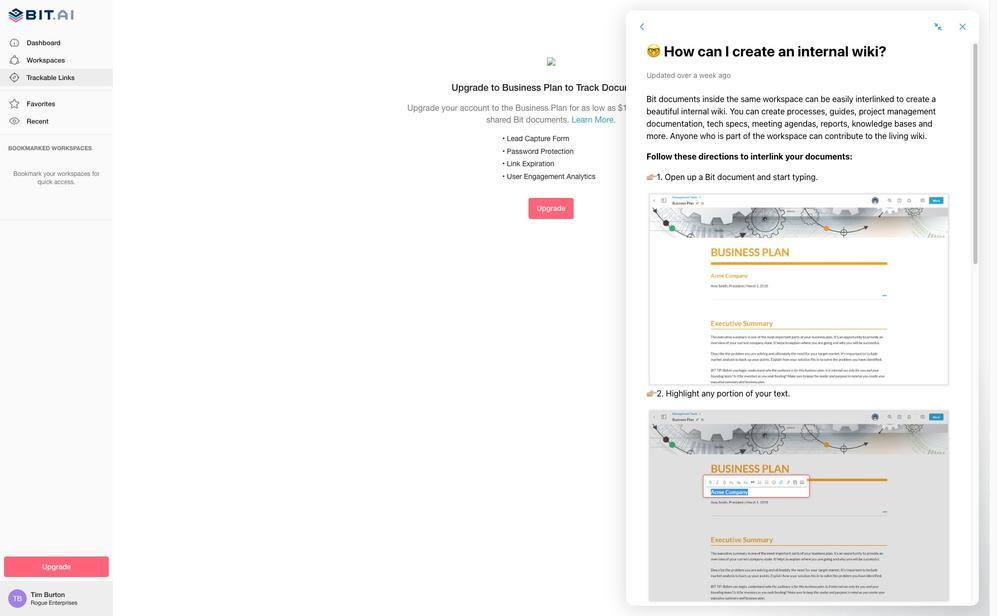 Task type: vqa. For each thing, say whether or not it's contained in the screenshot.
Bookmark
yes



Task type: describe. For each thing, give the bounding box(es) containing it.
protection
[[541, 147, 574, 155]]

favorites button
[[0, 95, 113, 113]]

documents
[[602, 81, 651, 93]]

workspaces
[[57, 170, 90, 177]]

password
[[507, 147, 539, 155]]

0 vertical spatial plan
[[544, 81, 563, 93]]

trackable links button
[[0, 69, 113, 86]]

links
[[58, 73, 75, 82]]

1 as from the left
[[582, 103, 591, 112]]

learn
[[572, 115, 593, 124]]

• lead capture form • password protection • link expiration • user engagement analytics
[[503, 135, 596, 181]]

documents.
[[526, 115, 570, 124]]

bookmark
[[13, 170, 42, 177]]

trackable
[[27, 73, 57, 82]]

bit
[[514, 115, 524, 124]]

user
[[507, 172, 522, 181]]

shared
[[487, 115, 512, 124]]

expiration
[[523, 160, 555, 168]]

1 horizontal spatial upgrade button
[[529, 198, 574, 219]]

3 • from the top
[[503, 160, 505, 168]]

bookmark your workspaces for quick access.
[[13, 170, 100, 186]]

tb
[[13, 595, 22, 604]]

workspaces button
[[0, 51, 113, 69]]

burton
[[44, 591, 65, 600]]

workspaces
[[27, 56, 65, 64]]

analytics
[[567, 172, 596, 181]]



Task type: locate. For each thing, give the bounding box(es) containing it.
upgrade
[[452, 81, 489, 93], [408, 103, 440, 112], [537, 204, 566, 213], [42, 563, 71, 571]]

as up learn
[[582, 103, 591, 112]]

1 horizontal spatial as
[[608, 103, 616, 112]]

bookmarked workspaces
[[8, 145, 92, 151]]

• left user
[[503, 172, 505, 181]]

your
[[442, 103, 458, 112], [679, 103, 696, 112], [43, 170, 56, 177]]

your left account
[[442, 103, 458, 112]]

access.
[[54, 179, 75, 186]]

form
[[553, 135, 570, 143]]

account
[[460, 103, 490, 112]]

recent button
[[0, 113, 113, 130]]

dashboard
[[27, 38, 61, 47]]

2 • from the top
[[503, 147, 505, 155]]

upgrade button
[[529, 198, 574, 219], [4, 557, 109, 578]]

as right low
[[608, 103, 616, 112]]

rogue
[[31, 601, 47, 607]]

recent
[[27, 117, 49, 126]]

your up quick
[[43, 170, 56, 177]]

enterprises
[[49, 601, 77, 607]]

1 vertical spatial business
[[516, 103, 549, 112]]

the
[[502, 103, 514, 112]]

link
[[507, 160, 521, 168]]

$15/mo
[[619, 103, 647, 112]]

2 horizontal spatial your
[[679, 103, 696, 112]]

plan inside upgrade your account to the business plan for as low as $15/mo to track your shared bit documents.
[[551, 103, 568, 112]]

•
[[503, 135, 505, 143], [503, 147, 505, 155], [503, 160, 505, 168], [503, 172, 505, 181]]

upgrade button up "burton"
[[4, 557, 109, 578]]

for right workspaces
[[92, 170, 100, 177]]

plan up upgrade your account to the business plan for as low as $15/mo to track your shared bit documents.
[[544, 81, 563, 93]]

as
[[582, 103, 591, 112], [608, 103, 616, 112]]

dashboard button
[[0, 34, 113, 51]]

1 horizontal spatial for
[[570, 103, 580, 112]]

• left link
[[503, 160, 505, 168]]

plan
[[544, 81, 563, 93], [551, 103, 568, 112]]

for inside upgrade your account to the business plan for as low as $15/mo to track your shared bit documents.
[[570, 103, 580, 112]]

quick
[[38, 179, 53, 186]]

1 vertical spatial plan
[[551, 103, 568, 112]]

tim
[[31, 591, 42, 600]]

1 horizontal spatial your
[[442, 103, 458, 112]]

business inside upgrade your account to the business plan for as low as $15/mo to track your shared bit documents.
[[516, 103, 549, 112]]

learn more.
[[572, 115, 616, 124]]

bookmarked
[[8, 145, 50, 151]]

capture
[[525, 135, 551, 143]]

0 vertical spatial upgrade button
[[529, 198, 574, 219]]

your for for
[[43, 170, 56, 177]]

upgrade your account to the business plan for as low as $15/mo to track your shared bit documents.
[[408, 103, 696, 124]]

• left password
[[503, 147, 505, 155]]

1 vertical spatial for
[[92, 170, 100, 177]]

lead
[[507, 135, 523, 143]]

business
[[503, 81, 542, 93], [516, 103, 549, 112]]

trackable links
[[27, 73, 75, 82]]

business up the
[[503, 81, 542, 93]]

1 • from the top
[[503, 135, 505, 143]]

for inside "bookmark your workspaces for quick access."
[[92, 170, 100, 177]]

business up bit
[[516, 103, 549, 112]]

your right track
[[679, 103, 696, 112]]

2 as from the left
[[608, 103, 616, 112]]

to
[[492, 81, 500, 93], [566, 81, 574, 93], [492, 103, 500, 112], [649, 103, 656, 112]]

track
[[577, 81, 600, 93]]

upgrade to business plan to track documents
[[452, 81, 651, 93]]

0 horizontal spatial upgrade button
[[4, 557, 109, 578]]

engagement
[[524, 172, 565, 181]]

0 vertical spatial business
[[503, 81, 542, 93]]

0 horizontal spatial your
[[43, 170, 56, 177]]

your inside "bookmark your workspaces for quick access."
[[43, 170, 56, 177]]

for
[[570, 103, 580, 112], [92, 170, 100, 177]]

tim burton rogue enterprises
[[31, 591, 77, 607]]

low
[[593, 103, 606, 112]]

your for to
[[442, 103, 458, 112]]

plan up documents. at the top right of the page
[[551, 103, 568, 112]]

upgrade button down engagement
[[529, 198, 574, 219]]

dialog
[[627, 10, 980, 607]]

0 vertical spatial for
[[570, 103, 580, 112]]

upgrade inside upgrade your account to the business plan for as low as $15/mo to track your shared bit documents.
[[408, 103, 440, 112]]

0 horizontal spatial as
[[582, 103, 591, 112]]

learn more. link
[[572, 115, 616, 124]]

1 vertical spatial upgrade button
[[4, 557, 109, 578]]

more.
[[595, 115, 616, 124]]

0 horizontal spatial for
[[92, 170, 100, 177]]

for up learn
[[570, 103, 580, 112]]

workspaces
[[52, 145, 92, 151]]

track
[[659, 103, 677, 112]]

• left lead
[[503, 135, 505, 143]]

4 • from the top
[[503, 172, 505, 181]]

favorites
[[27, 100, 55, 108]]



